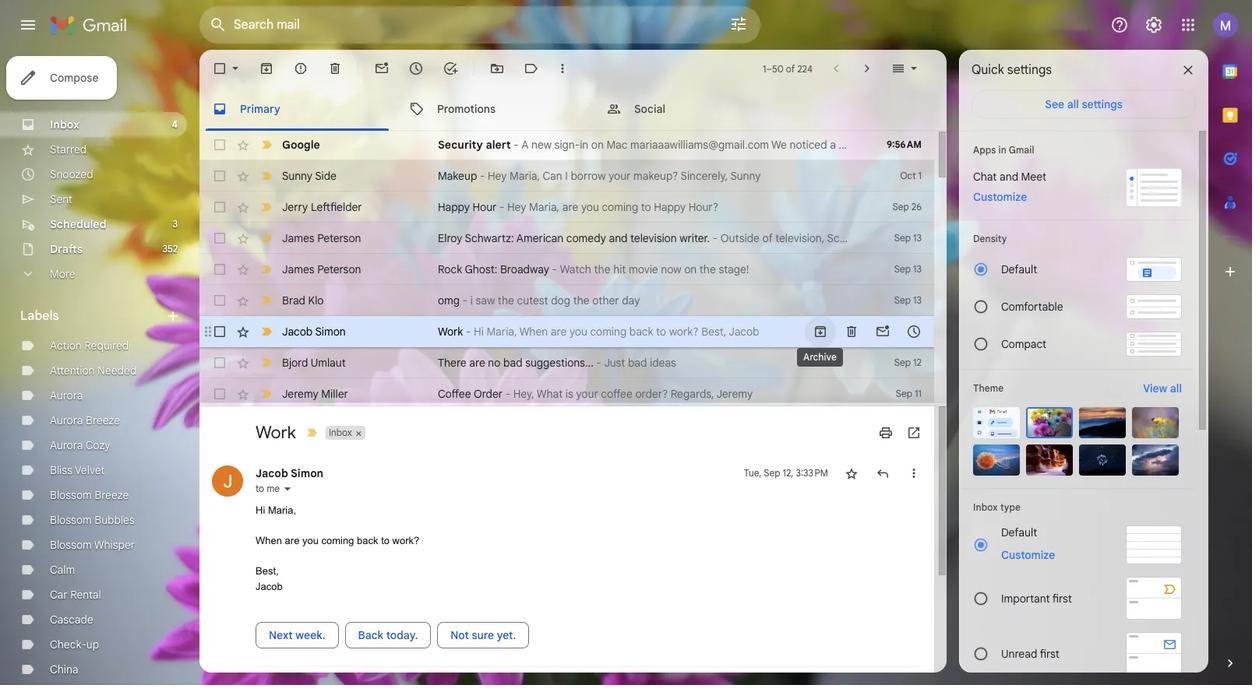 Task type: vqa. For each thing, say whether or not it's contained in the screenshot.


Task type: describe. For each thing, give the bounding box(es) containing it.
tue, sep 12, 3:33 pm cell
[[744, 466, 828, 482]]

blossom bubbles link
[[50, 514, 135, 528]]

schwartz:
[[465, 231, 514, 245]]

maria, left can
[[510, 169, 540, 183]]

row containing bjord umlaut
[[199, 348, 934, 379]]

not
[[451, 629, 469, 643]]

1 default from the top
[[1001, 263, 1037, 277]]

0 vertical spatial settings
[[1007, 62, 1052, 78]]

row containing jeremy miller
[[199, 379, 934, 410]]

1 vertical spatial when
[[256, 536, 282, 547]]

back today. button
[[345, 623, 431, 649]]

bliss velvet
[[50, 464, 105, 478]]

can
[[543, 169, 562, 183]]

sep for hey maria, are you coming to happy hour?
[[893, 201, 909, 213]]

no
[[488, 356, 501, 370]]

car rental
[[50, 588, 101, 602]]

check-up link
[[50, 638, 99, 652]]

dog
[[551, 294, 570, 308]]

toggle split pane mode image
[[891, 61, 906, 76]]

jacob up the next
[[256, 581, 283, 593]]

1 vertical spatial jacob simon
[[256, 467, 324, 481]]

- left hey, in the left bottom of the page
[[505, 387, 510, 401]]

13 for i saw the cutest dog the other day
[[913, 295, 922, 306]]

best, jacob
[[256, 566, 283, 593]]

when inside row
[[519, 325, 548, 339]]

see all settings button
[[972, 90, 1196, 118]]

archive image
[[259, 61, 274, 76]]

the left hit
[[594, 263, 611, 277]]

back inside row
[[629, 325, 653, 339]]

inbox for inbox type
[[973, 502, 998, 514]]

jacob down stage!
[[729, 325, 759, 339]]

now
[[661, 263, 682, 277]]

velvet
[[75, 464, 105, 478]]

view all
[[1143, 382, 1182, 396]]

james for rock ghost: broadway - watch the hit movie now on the stage!
[[282, 263, 315, 277]]

james peterson for elroy schwartz: american comedy and television writer.
[[282, 231, 361, 245]]

you for maria,
[[581, 200, 599, 214]]

sep 11
[[896, 388, 922, 400]]

compact
[[1001, 337, 1047, 351]]

oct
[[900, 170, 916, 182]]

0 horizontal spatial hi
[[256, 505, 265, 517]]

writer.
[[680, 231, 710, 245]]

1 inside row
[[918, 170, 922, 182]]

50
[[772, 63, 784, 74]]

american
[[516, 231, 564, 245]]

support image
[[1110, 16, 1129, 34]]

archive
[[803, 351, 837, 363]]

elroy schwartz: american comedy and television writer. -
[[438, 231, 721, 245]]

blossom bubbles
[[50, 514, 135, 528]]

row containing brad klo
[[199, 285, 934, 316]]

sep 13 for watch the hit movie now on the stage!
[[894, 263, 922, 275]]

are up suggestions... at the left
[[551, 325, 567, 339]]

work? inside row
[[669, 325, 699, 339]]

week.
[[296, 629, 325, 643]]

leftfielder
[[311, 200, 362, 214]]

borrow
[[571, 169, 606, 183]]

jerry leftfielder
[[282, 200, 362, 214]]

just
[[604, 356, 625, 370]]

james peterson for rock ghost: broadway
[[282, 263, 361, 277]]

starred link
[[50, 143, 87, 157]]

ideas
[[650, 356, 676, 370]]

starred
[[50, 143, 87, 157]]

day
[[622, 294, 640, 308]]

rock
[[438, 263, 462, 277]]

1 vertical spatial your
[[576, 387, 598, 401]]

next
[[269, 629, 293, 643]]

watch
[[560, 263, 591, 277]]

google
[[282, 138, 320, 152]]

2 jeremy from the left
[[716, 387, 753, 401]]

sep for i saw the cutest dog the other day
[[894, 295, 911, 306]]

car
[[50, 588, 68, 602]]

apps
[[973, 144, 996, 156]]

snooze image
[[408, 61, 424, 76]]

not sure yet. button
[[437, 623, 529, 649]]

i
[[565, 169, 568, 183]]

scheduled
[[50, 217, 106, 231]]

- left "just"
[[596, 356, 601, 370]]

needed
[[97, 364, 137, 378]]

chat and meet customize
[[973, 170, 1046, 204]]

sep for hey, what is your coffee order? regards, jeremy
[[896, 388, 913, 400]]

required
[[84, 339, 129, 353]]

aurora for aurora breeze
[[50, 414, 83, 428]]

sent link
[[50, 192, 72, 206]]

side
[[315, 169, 337, 183]]

maria, up no
[[487, 325, 517, 339]]

- right alert
[[514, 138, 519, 152]]

oct 1
[[900, 170, 922, 182]]

work - hi maria, when are you coming back to work? best, jacob
[[438, 325, 759, 339]]

inbox type
[[973, 502, 1021, 514]]

drafts
[[50, 242, 83, 256]]

0 horizontal spatial work?
[[392, 536, 419, 547]]

attention
[[50, 364, 95, 378]]

inbox for inbox button
[[329, 427, 352, 439]]

1 vertical spatial customize
[[1001, 549, 1055, 563]]

view
[[1143, 382, 1168, 396]]

2 happy from the left
[[654, 200, 686, 214]]

all for see
[[1067, 97, 1079, 111]]

the right on
[[700, 263, 716, 277]]

brad
[[282, 294, 305, 308]]

0 vertical spatial hey
[[488, 169, 507, 183]]

hey,
[[513, 387, 534, 401]]

quick settings
[[972, 62, 1052, 78]]

see
[[1045, 97, 1065, 111]]

- right hour
[[499, 200, 505, 214]]

tab list containing primary
[[199, 87, 947, 131]]

rental
[[70, 588, 101, 602]]

2 sunny from the left
[[730, 169, 761, 183]]

attention needed link
[[50, 364, 137, 378]]

not starred image
[[844, 466, 859, 482]]

calm link
[[50, 563, 75, 577]]

scheduled link
[[50, 217, 106, 231]]

settings image
[[1145, 16, 1163, 34]]

there
[[438, 356, 467, 370]]

bliss
[[50, 464, 72, 478]]

security alert -
[[438, 138, 522, 152]]

omg
[[438, 294, 460, 308]]

aurora link
[[50, 389, 83, 403]]

1 sunny from the left
[[282, 169, 312, 183]]

whisper
[[94, 538, 135, 552]]

labels heading
[[20, 309, 165, 324]]

row containing jacob simon
[[199, 316, 934, 348]]

settings inside button
[[1082, 97, 1123, 111]]

toolbar inside work main content
[[805, 324, 930, 340]]

james for elroy schwartz: american comedy and television writer. -
[[282, 231, 315, 245]]

blossom whisper link
[[50, 538, 135, 552]]

labels navigation
[[0, 50, 199, 686]]

1 vertical spatial hey
[[507, 200, 526, 214]]

view all button
[[1134, 379, 1191, 398]]

blossom whisper
[[50, 538, 135, 552]]

important
[[1001, 592, 1050, 606]]

report spam image
[[293, 61, 309, 76]]

aurora for aurora cozy
[[50, 439, 83, 453]]

1 happy from the left
[[438, 200, 470, 214]]

archive tooltip
[[797, 341, 843, 375]]

peterson for elroy
[[317, 231, 361, 245]]

is
[[566, 387, 573, 401]]

search mail image
[[204, 11, 232, 39]]

order?
[[635, 387, 668, 401]]

miller
[[321, 387, 348, 401]]

9:56 am
[[887, 139, 922, 150]]

broadway
[[500, 263, 549, 277]]

11
[[915, 388, 922, 400]]

1 sep 13 from the top
[[894, 232, 922, 244]]

customize button for chat and meet
[[964, 188, 1037, 206]]

when are you coming back to work?
[[256, 536, 419, 547]]

back
[[358, 629, 383, 643]]

display density element
[[973, 233, 1182, 245]]

sep 13 for i saw the cutest dog the other day
[[894, 295, 922, 306]]

sep for watch the hit movie now on the stage!
[[894, 263, 911, 275]]

cutest
[[517, 294, 548, 308]]

and inside chat and meet customize
[[1000, 170, 1018, 184]]

224
[[797, 63, 813, 74]]

social
[[634, 102, 665, 116]]

order
[[474, 387, 503, 401]]

inbox type element
[[973, 502, 1182, 514]]

rock ghost: broadway - watch the hit movie now on the stage!
[[438, 263, 749, 277]]



Task type: locate. For each thing, give the bounding box(es) containing it.
1 horizontal spatial 1
[[918, 170, 922, 182]]

all
[[1067, 97, 1079, 111], [1170, 382, 1182, 396]]

8 row from the top
[[199, 348, 934, 379]]

- down i
[[466, 325, 471, 339]]

chat
[[973, 170, 997, 184]]

elroy
[[438, 231, 462, 245]]

2 sep 13 from the top
[[894, 263, 922, 275]]

0 vertical spatial blossom
[[50, 489, 92, 503]]

row
[[199, 129, 934, 161], [199, 161, 934, 192], [199, 192, 934, 223], [199, 223, 934, 254], [199, 254, 934, 285], [199, 285, 934, 316], [199, 316, 934, 348], [199, 348, 934, 379], [199, 379, 934, 410]]

best,
[[701, 325, 727, 339], [256, 566, 279, 578]]

blossom for blossom breeze
[[50, 489, 92, 503]]

- left watch
[[552, 263, 557, 277]]

row down dog
[[199, 316, 934, 348]]

other
[[592, 294, 619, 308]]

on
[[684, 263, 697, 277]]

2 bad from the left
[[628, 356, 647, 370]]

hi inside row
[[474, 325, 484, 339]]

customize inside chat and meet customize
[[973, 190, 1027, 204]]

blossom breeze
[[50, 489, 129, 503]]

row up is
[[199, 348, 934, 379]]

omg - i saw the cutest dog the other day
[[438, 294, 640, 308]]

0 vertical spatial first
[[1053, 592, 1072, 606]]

0 horizontal spatial when
[[256, 536, 282, 547]]

0 horizontal spatial hey
[[488, 169, 507, 183]]

cascade
[[50, 613, 93, 627]]

0 horizontal spatial jeremy
[[282, 387, 318, 401]]

see all settings
[[1045, 97, 1123, 111]]

3 row from the top
[[199, 192, 934, 223]]

1 vertical spatial and
[[609, 231, 628, 245]]

row containing sunny side
[[199, 161, 934, 192]]

- right makeup
[[480, 169, 485, 183]]

first right unread
[[1040, 647, 1060, 661]]

next week. button
[[256, 623, 339, 649]]

television
[[630, 231, 677, 245]]

1 vertical spatial aurora
[[50, 414, 83, 428]]

5 row from the top
[[199, 254, 934, 285]]

4
[[172, 118, 178, 130]]

1 horizontal spatial hey
[[507, 200, 526, 214]]

first right important
[[1053, 592, 1072, 606]]

bjord umlaut
[[282, 356, 346, 370]]

hi down to me
[[256, 505, 265, 517]]

jacob simon
[[282, 325, 346, 339], [256, 467, 324, 481]]

best, down stage!
[[701, 325, 727, 339]]

inbox inside button
[[329, 427, 352, 439]]

2 vertical spatial inbox
[[973, 502, 998, 514]]

1 horizontal spatial and
[[1000, 170, 1018, 184]]

1 bad from the left
[[503, 356, 523, 370]]

regards,
[[671, 387, 714, 401]]

2 peterson from the top
[[317, 263, 361, 277]]

None search field
[[199, 6, 761, 44]]

coffee order - hey, what is your coffee order? regards, jeremy
[[438, 387, 753, 401]]

1 horizontal spatial back
[[629, 325, 653, 339]]

apps in gmail
[[973, 144, 1035, 156]]

0 vertical spatial aurora
[[50, 389, 83, 403]]

hey down alert
[[488, 169, 507, 183]]

1 horizontal spatial sunny
[[730, 169, 761, 183]]

blossom for blossom whisper
[[50, 538, 92, 552]]

7 row from the top
[[199, 316, 934, 348]]

1 jeremy from the left
[[282, 387, 318, 401]]

customize button for default
[[992, 546, 1065, 565]]

0 vertical spatial james peterson
[[282, 231, 361, 245]]

back
[[629, 325, 653, 339], [357, 536, 378, 547]]

work for work - hi maria, when are you coming back to work? best, jacob
[[438, 325, 463, 339]]

inbox down miller
[[329, 427, 352, 439]]

peterson up klo
[[317, 263, 361, 277]]

sunny left side
[[282, 169, 312, 183]]

work main content
[[199, 50, 947, 686]]

china
[[50, 663, 78, 677]]

important according to google magic. switch for elroy schwartz: american comedy and television writer.
[[259, 231, 274, 246]]

hi down saw on the left
[[474, 325, 484, 339]]

0 vertical spatial when
[[519, 325, 548, 339]]

0 vertical spatial and
[[1000, 170, 1018, 184]]

aurora breeze
[[50, 414, 120, 428]]

2 default from the top
[[1001, 526, 1037, 540]]

0 vertical spatial default
[[1001, 263, 1037, 277]]

important according to google magic. switch for coffee order
[[259, 387, 274, 402]]

first for important first
[[1053, 592, 1072, 606]]

1 vertical spatial best,
[[256, 566, 279, 578]]

density
[[973, 233, 1007, 245]]

1 vertical spatial 1
[[918, 170, 922, 182]]

1 vertical spatial back
[[357, 536, 378, 547]]

coming
[[602, 200, 638, 214], [590, 325, 627, 339], [321, 536, 354, 547]]

tue,
[[744, 468, 762, 479]]

and right chat
[[1000, 170, 1018, 184]]

26
[[912, 201, 922, 213]]

to me
[[256, 483, 280, 495]]

1 vertical spatial sep 13
[[894, 263, 922, 275]]

1 horizontal spatial your
[[609, 169, 631, 183]]

1 13 from the top
[[913, 232, 922, 244]]

1 horizontal spatial happy
[[654, 200, 686, 214]]

1 vertical spatial customize button
[[992, 546, 1065, 565]]

1 horizontal spatial settings
[[1082, 97, 1123, 111]]

advanced search options image
[[723, 9, 754, 40]]

theme element
[[973, 381, 1004, 397]]

hour
[[473, 200, 497, 214]]

1 row from the top
[[199, 129, 934, 161]]

settings
[[1007, 62, 1052, 78], [1082, 97, 1123, 111]]

3 aurora from the top
[[50, 439, 83, 453]]

0 vertical spatial you
[[581, 200, 599, 214]]

- left i
[[463, 294, 468, 308]]

hi
[[474, 325, 484, 339], [256, 505, 265, 517]]

0 vertical spatial simon
[[315, 325, 346, 339]]

simon up hi maria,
[[291, 467, 324, 481]]

sunny side
[[282, 169, 337, 183]]

of
[[786, 63, 795, 74]]

peterson down leftfielder
[[317, 231, 361, 245]]

jacob simon up bjord umlaut
[[282, 325, 346, 339]]

klo
[[308, 294, 324, 308]]

simon up umlaut
[[315, 325, 346, 339]]

2 vertical spatial you
[[302, 536, 319, 547]]

main menu image
[[19, 16, 37, 34]]

breeze for blossom breeze
[[95, 489, 129, 503]]

customize button up important
[[992, 546, 1065, 565]]

blossom up calm
[[50, 538, 92, 552]]

settings right see
[[1082, 97, 1123, 111]]

0 horizontal spatial and
[[609, 231, 628, 245]]

blossom down bliss velvet
[[50, 489, 92, 503]]

calm
[[50, 563, 75, 577]]

blossom down blossom breeze
[[50, 514, 92, 528]]

row up i
[[199, 129, 934, 161]]

customize
[[973, 190, 1027, 204], [1001, 549, 1055, 563]]

1 aurora from the top
[[50, 389, 83, 403]]

jacob up bjord
[[282, 325, 313, 339]]

0 vertical spatial customize button
[[964, 188, 1037, 206]]

yet.
[[497, 629, 516, 643]]

inbox up starred link at top
[[50, 118, 79, 132]]

2 vertical spatial 13
[[913, 295, 922, 306]]

1 peterson from the top
[[317, 231, 361, 245]]

0 vertical spatial breeze
[[86, 414, 120, 428]]

brad klo
[[282, 294, 324, 308]]

default up "comfortable"
[[1001, 263, 1037, 277]]

3 sep 13 from the top
[[894, 295, 922, 306]]

the right saw on the left
[[498, 294, 514, 308]]

james peterson up klo
[[282, 263, 361, 277]]

2 13 from the top
[[913, 263, 922, 275]]

bad
[[503, 356, 523, 370], [628, 356, 647, 370]]

action required
[[50, 339, 129, 353]]

2 horizontal spatial inbox
[[973, 502, 998, 514]]

sep inside cell
[[764, 468, 780, 479]]

sep for just bad ideas
[[894, 357, 911, 369]]

tab list
[[1209, 50, 1252, 630], [199, 87, 947, 131]]

and up hit
[[609, 231, 628, 245]]

0 vertical spatial peterson
[[317, 231, 361, 245]]

when down hi maria,
[[256, 536, 282, 547]]

up
[[86, 638, 99, 652]]

1 left 50
[[763, 63, 766, 74]]

work
[[438, 325, 463, 339], [256, 423, 296, 444]]

0 horizontal spatial your
[[576, 387, 598, 401]]

snoozed link
[[50, 168, 93, 182]]

promotions
[[437, 102, 496, 116]]

1 horizontal spatial best,
[[701, 325, 727, 339]]

1 horizontal spatial work
[[438, 325, 463, 339]]

best, inside best, jacob
[[256, 566, 279, 578]]

back today.
[[358, 629, 418, 643]]

1 50 of 224
[[763, 63, 813, 74]]

1 horizontal spatial tab list
[[1209, 50, 1252, 630]]

happy left hour
[[438, 200, 470, 214]]

0 vertical spatial all
[[1067, 97, 1079, 111]]

1 vertical spatial blossom
[[50, 514, 92, 528]]

toolbar
[[805, 324, 930, 340]]

maria, up american
[[529, 200, 560, 214]]

0 vertical spatial work?
[[669, 325, 699, 339]]

2 james peterson from the top
[[282, 263, 361, 277]]

0 vertical spatial work
[[438, 325, 463, 339]]

1 vertical spatial james peterson
[[282, 263, 361, 277]]

0 vertical spatial coming
[[602, 200, 638, 214]]

drafts link
[[50, 242, 83, 256]]

1 horizontal spatial all
[[1170, 382, 1182, 396]]

jacob
[[282, 325, 313, 339], [729, 325, 759, 339], [256, 467, 288, 481], [256, 581, 283, 593]]

1 vertical spatial inbox
[[329, 427, 352, 439]]

are left no
[[469, 356, 485, 370]]

hey right hour
[[507, 200, 526, 214]]

the
[[594, 263, 611, 277], [700, 263, 716, 277], [498, 294, 514, 308], [573, 294, 590, 308]]

default down type
[[1001, 526, 1037, 540]]

tue, sep 12, 3:33 pm
[[744, 468, 828, 479]]

important according to google magic. switch for rock ghost: broadway
[[259, 262, 274, 277]]

type
[[1000, 502, 1021, 514]]

Not starred checkbox
[[844, 466, 859, 482]]

jacob up me
[[256, 467, 288, 481]]

2 james from the top
[[282, 263, 315, 277]]

important according to google magic. switch
[[259, 137, 274, 153], [259, 168, 274, 184], [259, 199, 274, 215], [259, 231, 274, 246], [259, 262, 274, 277], [259, 293, 274, 309], [259, 324, 274, 340], [259, 355, 274, 371], [259, 387, 274, 402], [304, 426, 319, 441]]

0 horizontal spatial work
[[256, 423, 296, 444]]

0 vertical spatial back
[[629, 325, 653, 339]]

are down i
[[562, 200, 578, 214]]

2 vertical spatial blossom
[[50, 538, 92, 552]]

james down jerry
[[282, 231, 315, 245]]

sunny right 'sincerely,'
[[730, 169, 761, 183]]

alert
[[486, 138, 511, 152]]

attention needed
[[50, 364, 137, 378]]

aurora down attention
[[50, 389, 83, 403]]

unread
[[1001, 647, 1037, 661]]

important according to google magic. switch for happy hour
[[259, 199, 274, 215]]

1 vertical spatial breeze
[[95, 489, 129, 503]]

sure
[[472, 629, 494, 643]]

aurora up bliss
[[50, 439, 83, 453]]

1 vertical spatial simon
[[291, 467, 324, 481]]

you for when
[[570, 325, 587, 339]]

default
[[1001, 263, 1037, 277], [1001, 526, 1037, 540]]

3 blossom from the top
[[50, 538, 92, 552]]

0 vertical spatial 1
[[763, 63, 766, 74]]

0 vertical spatial hi
[[474, 325, 484, 339]]

coming for back
[[590, 325, 627, 339]]

inbox inside labels navigation
[[50, 118, 79, 132]]

1 vertical spatial all
[[1170, 382, 1182, 396]]

1 vertical spatial coming
[[590, 325, 627, 339]]

2 vertical spatial coming
[[321, 536, 354, 547]]

work for work
[[256, 423, 296, 444]]

first for unread first
[[1040, 647, 1060, 661]]

important according to google magic. switch for work
[[259, 324, 274, 340]]

4 row from the top
[[199, 223, 934, 254]]

important according to google magic. switch for makeup
[[259, 168, 274, 184]]

0 horizontal spatial tab list
[[199, 87, 947, 131]]

row up watch
[[199, 223, 934, 254]]

2 blossom from the top
[[50, 514, 92, 528]]

1 james from the top
[[282, 231, 315, 245]]

sent
[[50, 192, 72, 206]]

important according to google magic. switch for there are no bad suggestions...
[[259, 355, 274, 371]]

1 vertical spatial first
[[1040, 647, 1060, 661]]

work down omg in the top of the page
[[438, 325, 463, 339]]

0 vertical spatial inbox
[[50, 118, 79, 132]]

maria, down me
[[268, 505, 296, 517]]

bad right no
[[503, 356, 523, 370]]

important according to google magic. switch for omg
[[259, 293, 274, 309]]

row down i
[[199, 192, 934, 223]]

jeremy miller
[[282, 387, 348, 401]]

your right is
[[576, 387, 598, 401]]

0 horizontal spatial bad
[[503, 356, 523, 370]]

gmail
[[1009, 144, 1035, 156]]

1 horizontal spatial jeremy
[[716, 387, 753, 401]]

9 row from the top
[[199, 379, 934, 410]]

1 vertical spatial james
[[282, 263, 315, 277]]

older image
[[859, 61, 875, 76]]

more
[[50, 267, 75, 281]]

1 right oct
[[918, 170, 922, 182]]

today.
[[386, 629, 418, 643]]

umlaut
[[311, 356, 346, 370]]

0 horizontal spatial 1
[[763, 63, 766, 74]]

happy left hour?
[[654, 200, 686, 214]]

makeup
[[438, 169, 477, 183]]

breeze
[[86, 414, 120, 428], [95, 489, 129, 503]]

check-
[[50, 638, 86, 652]]

row up happy hour - hey maria, are you coming to happy hour?
[[199, 161, 934, 192]]

when down cutest
[[519, 325, 548, 339]]

primary tab
[[199, 87, 395, 131]]

row containing jerry leftfielder
[[199, 192, 934, 223]]

1 vertical spatial settings
[[1082, 97, 1123, 111]]

all inside button
[[1067, 97, 1079, 111]]

0 horizontal spatial all
[[1067, 97, 1079, 111]]

13 for watch the hit movie now on the stage!
[[913, 263, 922, 275]]

1 horizontal spatial when
[[519, 325, 548, 339]]

0 vertical spatial customize
[[973, 190, 1027, 204]]

james peterson down jerry leftfielder
[[282, 231, 361, 245]]

coming for to
[[602, 200, 638, 214]]

3 13 from the top
[[913, 295, 922, 306]]

delete image
[[327, 61, 343, 76]]

james up brad
[[282, 263, 315, 277]]

1 vertical spatial peterson
[[317, 263, 361, 277]]

1
[[763, 63, 766, 74], [918, 170, 922, 182]]

3
[[173, 218, 178, 230]]

important according to google magic. switch for security alert
[[259, 137, 274, 153]]

jeremy down bjord
[[282, 387, 318, 401]]

aurora down aurora link at the left
[[50, 414, 83, 428]]

1 horizontal spatial hi
[[474, 325, 484, 339]]

breeze for aurora breeze
[[86, 414, 120, 428]]

2 row from the top
[[199, 161, 934, 192]]

1 vertical spatial work
[[256, 423, 296, 444]]

social tab
[[594, 87, 790, 131]]

0 horizontal spatial settings
[[1007, 62, 1052, 78]]

check-up
[[50, 638, 99, 652]]

0 vertical spatial sep 13
[[894, 232, 922, 244]]

1 blossom from the top
[[50, 489, 92, 503]]

jeremy right regards,
[[716, 387, 753, 401]]

row containing google
[[199, 129, 934, 161]]

bliss velvet link
[[50, 464, 105, 478]]

movie
[[629, 263, 658, 277]]

inbox for inbox "link" at the left
[[50, 118, 79, 132]]

bjord
[[282, 356, 308, 370]]

gmail image
[[50, 9, 135, 41]]

breeze up "bubbles"
[[95, 489, 129, 503]]

bad right "just"
[[628, 356, 647, 370]]

0 vertical spatial james
[[282, 231, 315, 245]]

row up dog
[[199, 254, 934, 285]]

0 vertical spatial your
[[609, 169, 631, 183]]

hey
[[488, 169, 507, 183], [507, 200, 526, 214]]

the right dog
[[573, 294, 590, 308]]

1 horizontal spatial bad
[[628, 356, 647, 370]]

customize button down chat
[[964, 188, 1037, 206]]

aurora
[[50, 389, 83, 403], [50, 414, 83, 428], [50, 439, 83, 453]]

your
[[609, 169, 631, 183], [576, 387, 598, 401]]

0 vertical spatial best,
[[701, 325, 727, 339]]

0 horizontal spatial happy
[[438, 200, 470, 214]]

customize up important
[[1001, 549, 1055, 563]]

1 vertical spatial hi
[[256, 505, 265, 517]]

aurora for aurora link at the left
[[50, 389, 83, 403]]

your right borrow
[[609, 169, 631, 183]]

all for view
[[1170, 382, 1182, 396]]

labels
[[20, 309, 59, 324]]

when
[[519, 325, 548, 339], [256, 536, 282, 547]]

Search mail text field
[[234, 17, 686, 33]]

all right see
[[1067, 97, 1079, 111]]

2 vertical spatial aurora
[[50, 439, 83, 453]]

sep 26
[[893, 201, 922, 213]]

1 horizontal spatial work?
[[669, 325, 699, 339]]

quick settings element
[[972, 62, 1052, 90]]

best, down hi maria,
[[256, 566, 279, 578]]

add to tasks image
[[443, 61, 458, 76]]

peterson for rock
[[317, 263, 361, 277]]

settings right quick
[[1007, 62, 1052, 78]]

breeze up cozy
[[86, 414, 120, 428]]

6 row from the top
[[199, 285, 934, 316]]

1 vertical spatial work?
[[392, 536, 419, 547]]

0 horizontal spatial inbox
[[50, 118, 79, 132]]

are down hi maria,
[[285, 536, 300, 547]]

inbox button
[[326, 426, 354, 441]]

0 horizontal spatial sunny
[[282, 169, 312, 183]]

2 vertical spatial sep 13
[[894, 295, 922, 306]]

work inside row
[[438, 325, 463, 339]]

all right "view"
[[1170, 382, 1182, 396]]

work down jeremy miller
[[256, 423, 296, 444]]

2 aurora from the top
[[50, 414, 83, 428]]

inbox left type
[[973, 502, 998, 514]]

jacob simon up me
[[256, 467, 324, 481]]

hi maria,
[[256, 505, 296, 517]]

and inside work main content
[[609, 231, 628, 245]]

1 vertical spatial you
[[570, 325, 587, 339]]

1 vertical spatial default
[[1001, 526, 1037, 540]]

1 horizontal spatial inbox
[[329, 427, 352, 439]]

blossom for blossom bubbles
[[50, 514, 92, 528]]

row down watch
[[199, 285, 934, 316]]

0 horizontal spatial best,
[[256, 566, 279, 578]]

customize down chat
[[973, 190, 1027, 204]]

- right writer.
[[713, 231, 718, 245]]

0 vertical spatial jacob simon
[[282, 325, 346, 339]]

row down suggestions... at the left
[[199, 379, 934, 410]]

primary
[[240, 102, 280, 116]]

promotions tab
[[397, 87, 593, 131]]

1 vertical spatial 13
[[913, 263, 922, 275]]

snoozed
[[50, 168, 93, 182]]

all inside button
[[1170, 382, 1182, 396]]

to
[[641, 200, 651, 214], [656, 325, 666, 339], [256, 483, 264, 495], [381, 536, 390, 547]]

0 horizontal spatial back
[[357, 536, 378, 547]]

1 james peterson from the top
[[282, 231, 361, 245]]

jacob simon inside row
[[282, 325, 346, 339]]

next week.
[[269, 629, 325, 643]]



